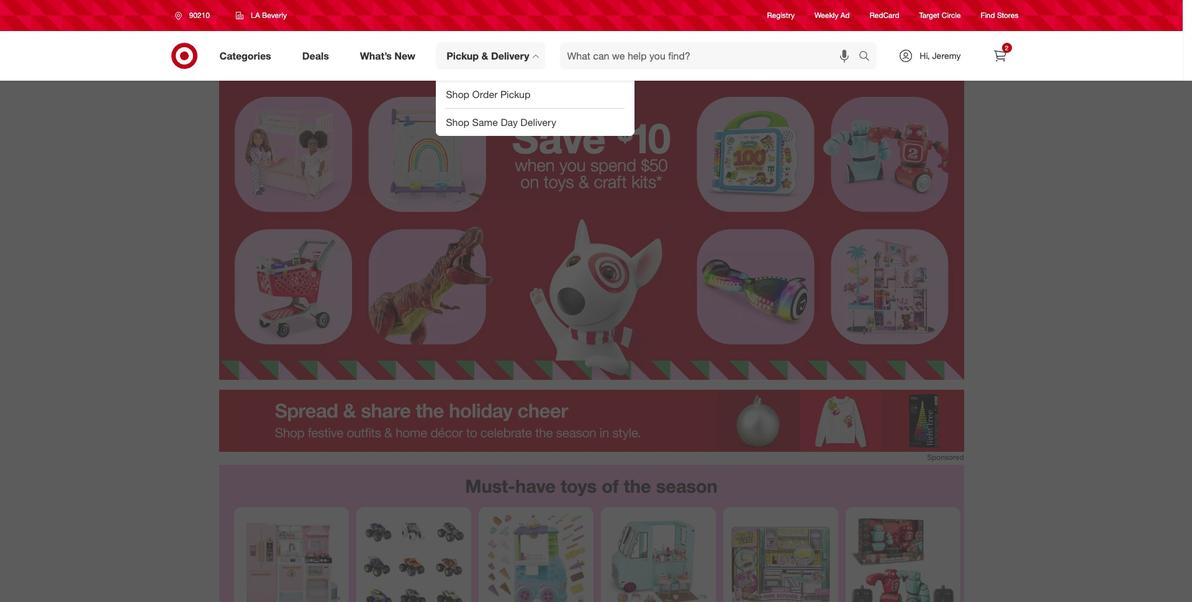 Task type: describe. For each thing, give the bounding box(es) containing it.
target circle
[[920, 11, 962, 20]]

day
[[501, 116, 518, 128]]

what's new
[[360, 49, 416, 62]]

carousel region
[[219, 465, 965, 603]]

deals
[[302, 49, 329, 62]]

of
[[602, 475, 619, 498]]

2 link
[[987, 42, 1014, 70]]

shop order pickup
[[446, 88, 531, 100]]

toys inside when you spend $50 on toys & craft kits*
[[544, 172, 574, 192]]

you
[[560, 155, 586, 175]]

hi,
[[920, 50, 931, 61]]

What can we help you find? suggestions appear below search field
[[560, 42, 863, 70]]

when
[[515, 155, 555, 175]]

advertisement region
[[219, 390, 965, 452]]

our generation sweet stop ice cream truck with electronics for 18" dolls - light blue image
[[606, 513, 711, 603]]

pickup & delivery
[[447, 49, 530, 62]]

90210 button
[[167, 4, 223, 27]]

save
[[512, 113, 606, 163]]

shop for shop same day delivery
[[446, 116, 470, 128]]

target circle link
[[920, 10, 962, 21]]

what's new link
[[350, 42, 431, 70]]

order
[[473, 88, 498, 100]]

shop for shop order pickup
[[446, 88, 470, 100]]

ad
[[841, 11, 850, 20]]

weekly ad link
[[815, 10, 850, 21]]

redcard
[[870, 11, 900, 20]]

what's
[[360, 49, 392, 62]]

toys inside carousel 'region'
[[561, 475, 597, 498]]

la beverly
[[251, 11, 287, 20]]

new
[[395, 49, 416, 62]]

save $10
[[512, 113, 671, 163]]

registry
[[768, 11, 795, 20]]

categories link
[[209, 42, 287, 70]]

& inside when you spend $50 on toys & craft kits*
[[579, 172, 590, 192]]

hi, jeremy
[[920, 50, 962, 61]]

shop same day delivery link
[[436, 109, 635, 136]]



Task type: locate. For each thing, give the bounding box(es) containing it.
& left craft
[[579, 172, 590, 192]]

1 vertical spatial pickup
[[501, 88, 531, 100]]

$10
[[618, 113, 671, 163]]

categories
[[220, 49, 271, 62]]

&
[[482, 49, 489, 62], [579, 172, 590, 192]]

must-have toys of the season
[[466, 475, 718, 498]]

shop left order at the top left of the page
[[446, 88, 470, 100]]

delivery
[[491, 49, 530, 62], [521, 116, 557, 128]]

same
[[473, 116, 498, 128]]

0 vertical spatial &
[[482, 49, 489, 62]]

pickup
[[447, 49, 479, 62], [501, 88, 531, 100]]

weekly
[[815, 11, 839, 20]]

disney princess style collection fresh prep gourmet kitchen image
[[239, 513, 344, 603]]

1 horizontal spatial pickup
[[501, 88, 531, 100]]

beverly
[[262, 11, 287, 20]]

0 horizontal spatial &
[[482, 49, 489, 62]]

have
[[516, 475, 556, 498]]

& up order at the top left of the page
[[482, 49, 489, 62]]

0 vertical spatial pickup
[[447, 49, 479, 62]]

pickup & delivery link
[[436, 42, 545, 70]]

must-
[[466, 475, 516, 498]]

circle
[[942, 11, 962, 20]]

0 vertical spatial toys
[[544, 172, 574, 192]]

monster jam 1:64 scale monster truck diecast 9pk image
[[361, 513, 466, 603]]

fao schwarz robot knockout remote control boxing set image
[[851, 513, 956, 603]]

toys left of
[[561, 475, 597, 498]]

1 vertical spatial toys
[[561, 475, 597, 498]]

la beverly button
[[228, 4, 295, 27]]

mga's miniverse make it mini kitchen playset with uv light image
[[729, 513, 834, 603]]

the
[[624, 475, 652, 498]]

redcard link
[[870, 10, 900, 21]]

shop
[[446, 88, 470, 100], [446, 116, 470, 128]]

craft
[[594, 172, 627, 192]]

play-doh kitchen creations ultimate ice cream toy truck playset image
[[484, 513, 589, 603]]

$50
[[642, 155, 668, 175]]

1 vertical spatial delivery
[[521, 116, 557, 128]]

0 vertical spatial shop
[[446, 88, 470, 100]]

pickup up order at the top left of the page
[[447, 49, 479, 62]]

delivery up the shop order pickup
[[491, 49, 530, 62]]

search
[[854, 51, 884, 63]]

toys right on
[[544, 172, 574, 192]]

find
[[981, 11, 996, 20]]

find stores link
[[981, 10, 1019, 21]]

1 horizontal spatial &
[[579, 172, 590, 192]]

2
[[1006, 44, 1009, 52]]

on
[[521, 172, 539, 192]]

deals link
[[292, 42, 345, 70]]

jeremy
[[933, 50, 962, 61]]

delivery down "shop order pickup" link
[[521, 116, 557, 128]]

toys
[[544, 172, 574, 192], [561, 475, 597, 498]]

0 horizontal spatial pickup
[[447, 49, 479, 62]]

1 vertical spatial shop
[[446, 116, 470, 128]]

sponsored
[[928, 453, 965, 462]]

search button
[[854, 42, 884, 72]]

la
[[251, 11, 260, 20]]

pickup up the day
[[501, 88, 531, 100]]

weekly ad
[[815, 11, 850, 20]]

target
[[920, 11, 940, 20]]

spend
[[591, 155, 637, 175]]

find stores
[[981, 11, 1019, 20]]

shop order pickup link
[[436, 81, 635, 108]]

2 shop from the top
[[446, 116, 470, 128]]

shop left same
[[446, 116, 470, 128]]

1 vertical spatial &
[[579, 172, 590, 192]]

registry link
[[768, 10, 795, 21]]

when you spend $50 on toys & craft kits*
[[515, 155, 668, 192]]

90210
[[189, 11, 210, 20]]

stores
[[998, 11, 1019, 20]]

kits*
[[632, 172, 663, 192]]

shop same day delivery
[[446, 116, 557, 128]]

season
[[657, 475, 718, 498]]

1 shop from the top
[[446, 88, 470, 100]]

0 vertical spatial delivery
[[491, 49, 530, 62]]



Task type: vqa. For each thing, say whether or not it's contained in the screenshot.
MGA's Miniverse Make It Mini Kitchen Playset With UV Light image
yes



